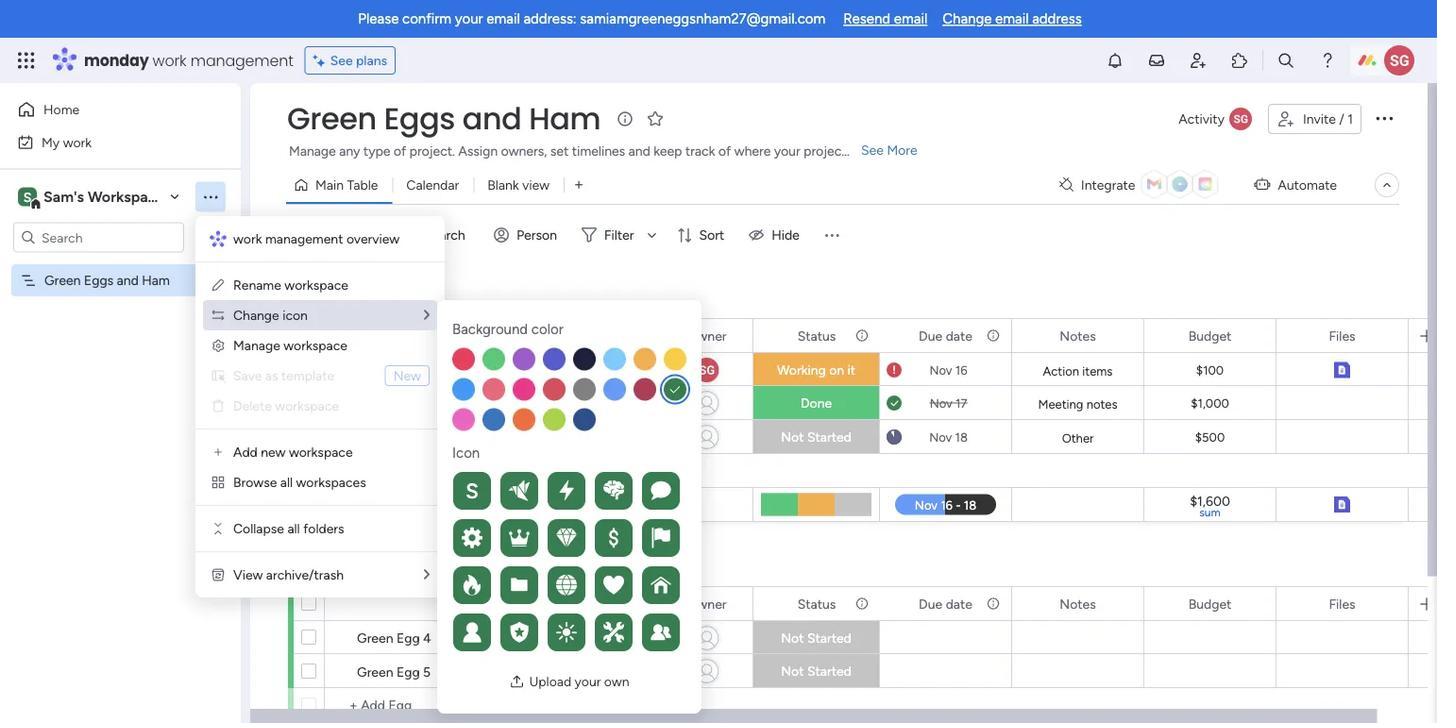 Task type: describe. For each thing, give the bounding box(es) containing it.
1 vertical spatial and
[[629, 143, 650, 159]]

monday work management
[[84, 50, 293, 71]]

v2 overdue deadline image
[[887, 361, 902, 379]]

green up green egg 2
[[357, 362, 393, 378]]

manage any type of project. assign owners, set timelines and keep track of where your project stands.
[[289, 143, 892, 159]]

rename
[[233, 277, 281, 293]]

home
[[43, 102, 80, 118]]

all for collapse
[[287, 521, 300, 537]]

template
[[281, 368, 334, 384]]

/
[[1339, 111, 1345, 127]]

17
[[956, 396, 967, 411]]

date for second due date field from the bottom of the page
[[946, 328, 973, 344]]

activity
[[1179, 111, 1225, 127]]

where
[[734, 143, 771, 159]]

blank view
[[488, 177, 550, 193]]

samiamgreeneggsnham27@gmail.com
[[580, 10, 826, 27]]

1 budget from the top
[[1189, 328, 1232, 344]]

2 notes from the top
[[1060, 596, 1096, 612]]

Green Eggs and Ham field
[[282, 98, 605, 140]]

workspace for manage workspace
[[284, 338, 347, 354]]

meeting
[[1038, 397, 1084, 412]]

4
[[423, 630, 431, 646]]

calendar
[[406, 177, 459, 193]]

green egg 1
[[357, 362, 429, 378]]

nov 18
[[929, 430, 968, 445]]

delete workspace image
[[211, 399, 226, 414]]

my work
[[42, 134, 92, 150]]

background color
[[452, 321, 563, 338]]

change icon image
[[211, 308, 226, 323]]

2 not from the top
[[781, 630, 804, 646]]

arrow down image
[[641, 224, 663, 246]]

view
[[233, 567, 263, 583]]

2 budget from the top
[[1189, 596, 1232, 612]]

egg for green egg 5
[[397, 664, 420, 680]]

workspace
[[88, 188, 164, 206]]

nov for nov 16
[[930, 363, 952, 378]]

my work button
[[11, 127, 203, 157]]

your inside button
[[575, 674, 601, 690]]

dapulse integrations image
[[1060, 178, 1074, 192]]

address:
[[524, 10, 577, 27]]

0 vertical spatial and
[[462, 98, 522, 140]]

action items
[[1043, 364, 1113, 379]]

blank
[[488, 177, 519, 193]]

archive/trash
[[266, 567, 344, 583]]

due date for second due date field from the bottom of the page
[[919, 328, 973, 344]]

autopilot image
[[1254, 172, 1271, 196]]

1 notes field from the top
[[1055, 325, 1101, 346]]

work inside menu
[[233, 231, 262, 247]]

green down green egg 2
[[357, 430, 393, 446]]

filter
[[604, 227, 634, 243]]

green inside list box
[[44, 272, 81, 288]]

green egg 3
[[357, 430, 430, 446]]

menu image
[[822, 226, 841, 245]]

this
[[325, 287, 359, 311]]

meeting notes
[[1038, 397, 1118, 412]]

workspace for rename workspace
[[285, 277, 348, 293]]

action
[[1043, 364, 1079, 379]]

$1,600 sum
[[1190, 493, 1230, 519]]

on
[[829, 362, 844, 378]]

working on it
[[777, 362, 856, 378]]

nov 17
[[930, 396, 967, 411]]

This month field
[[320, 287, 426, 312]]

v2 done deadline image
[[887, 394, 902, 412]]

see more
[[861, 142, 918, 158]]

egg for green egg 3
[[397, 430, 420, 446]]

1 owner field from the top
[[682, 325, 731, 346]]

sort button
[[669, 220, 736, 250]]

see plans
[[330, 52, 387, 68]]

$500
[[1195, 430, 1225, 445]]

1 started from the top
[[807, 429, 852, 445]]

see more link
[[859, 141, 919, 160]]

workspace image
[[18, 187, 37, 207]]

2 of from the left
[[719, 143, 731, 159]]

rename workspace image
[[211, 278, 226, 293]]

options image
[[1373, 106, 1396, 129]]

workspace up 'workspaces'
[[289, 444, 353, 460]]

delete workspace
[[233, 398, 339, 414]]

search everything image
[[1277, 51, 1296, 70]]

rename workspace
[[233, 277, 348, 293]]

save
[[233, 368, 262, 384]]

1 status field from the top
[[793, 325, 841, 346]]

new
[[261, 444, 286, 460]]

2 started from the top
[[807, 630, 852, 646]]

blank view button
[[473, 170, 564, 200]]

show board description image
[[614, 110, 637, 128]]

green up green egg 5
[[357, 630, 393, 646]]

2 notes field from the top
[[1055, 594, 1101, 614]]

address
[[1032, 10, 1082, 27]]

owners,
[[501, 143, 547, 159]]

change for change email address
[[943, 10, 992, 27]]

and inside list box
[[117, 272, 139, 288]]

Search field
[[419, 222, 476, 248]]

work management overview
[[233, 231, 400, 247]]

color
[[531, 321, 563, 338]]

new egg button
[[286, 220, 355, 250]]

set
[[550, 143, 569, 159]]

egg for green egg 2
[[397, 396, 420, 412]]

owner for second owner field from the bottom
[[687, 328, 727, 344]]

workspace options image
[[201, 187, 220, 206]]

work for monday
[[153, 50, 187, 71]]

manage for manage workspace
[[233, 338, 280, 354]]

2 button
[[599, 352, 660, 386]]

it
[[848, 362, 856, 378]]

table
[[347, 177, 378, 193]]

3 started from the top
[[807, 663, 852, 679]]

upload your own button
[[502, 667, 637, 697]]

person button
[[486, 220, 568, 250]]

manage for manage any type of project. assign owners, set timelines and keep track of where your project stands.
[[289, 143, 336, 159]]

green down green egg 1
[[357, 396, 393, 412]]

change email address link
[[943, 10, 1082, 27]]

1 horizontal spatial green eggs and ham
[[287, 98, 601, 140]]

workspace for delete workspace
[[275, 398, 339, 414]]

my
[[42, 134, 60, 150]]

type
[[363, 143, 390, 159]]

help image
[[1318, 51, 1337, 70]]

3 not from the top
[[781, 663, 804, 679]]

1 files from the top
[[1329, 328, 1356, 344]]

3 not started from the top
[[781, 663, 852, 679]]

apps image
[[1230, 51, 1249, 70]]

2 inside 'button'
[[635, 368, 640, 379]]

more
[[887, 142, 918, 158]]

1 vertical spatial your
[[774, 143, 801, 159]]

resend email
[[843, 10, 928, 27]]

2 not started from the top
[[781, 630, 852, 646]]

add new workspace
[[233, 444, 353, 460]]

overview
[[346, 231, 400, 247]]

egg for new egg
[[325, 227, 348, 243]]

2 owner field from the top
[[682, 594, 731, 614]]

hide button
[[742, 220, 811, 250]]

browse all workspaces image
[[211, 475, 226, 490]]

egg for green egg 1
[[397, 362, 420, 378]]

1 budget field from the top
[[1184, 325, 1236, 346]]

items
[[1082, 364, 1113, 379]]



Task type: vqa. For each thing, say whether or not it's contained in the screenshot.
item within the move item to
no



Task type: locate. For each thing, give the bounding box(es) containing it.
email
[[487, 10, 520, 27], [894, 10, 928, 27], [995, 10, 1029, 27]]

month for next month
[[367, 555, 425, 579]]

2 due date from the top
[[919, 596, 973, 612]]

work inside button
[[63, 134, 92, 150]]

see left more
[[861, 142, 884, 158]]

1 vertical spatial 1
[[423, 362, 429, 378]]

1 vertical spatial see
[[861, 142, 884, 158]]

2 owner from the top
[[687, 596, 727, 612]]

select product image
[[17, 51, 36, 70]]

see left plans
[[330, 52, 353, 68]]

sam's workspace
[[43, 188, 164, 206]]

all left folders
[[287, 521, 300, 537]]

collapse all folders image
[[211, 521, 226, 536]]

plans
[[356, 52, 387, 68]]

Budget field
[[1184, 325, 1236, 346], [1184, 594, 1236, 614]]

ham
[[529, 98, 601, 140], [142, 272, 170, 288]]

files
[[1329, 328, 1356, 344], [1329, 596, 1356, 612]]

0 horizontal spatial email
[[487, 10, 520, 27]]

1 vertical spatial manage
[[233, 338, 280, 354]]

green egg 4
[[357, 630, 431, 646]]

1 horizontal spatial change
[[943, 10, 992, 27]]

not
[[781, 429, 804, 445], [781, 630, 804, 646], [781, 663, 804, 679]]

change inside menu
[[233, 307, 279, 323]]

nov left 17
[[930, 396, 953, 411]]

3
[[423, 430, 430, 446]]

list arrow image for change icon
[[424, 308, 430, 322]]

0 vertical spatial status field
[[793, 325, 841, 346]]

1 horizontal spatial s
[[466, 478, 479, 503]]

1 owner from the top
[[687, 328, 727, 344]]

16
[[956, 363, 968, 378]]

0 vertical spatial green eggs and ham
[[287, 98, 601, 140]]

1 vertical spatial ham
[[142, 272, 170, 288]]

browse all workspaces
[[233, 475, 366, 491]]

see plans button
[[305, 46, 396, 75]]

service icon image
[[211, 368, 226, 383]]

$1,600
[[1190, 493, 1230, 509]]

all down add new workspace
[[280, 475, 293, 491]]

0 vertical spatial your
[[455, 10, 483, 27]]

save as template
[[233, 368, 334, 384]]

status
[[798, 328, 836, 344], [798, 596, 836, 612]]

egg inside button
[[325, 227, 348, 243]]

1 vertical spatial date
[[946, 596, 973, 612]]

due date for second due date field from the top of the page
[[919, 596, 973, 612]]

eggs up project.
[[384, 98, 455, 140]]

browse
[[233, 475, 277, 491]]

home button
[[11, 94, 203, 125]]

due
[[919, 328, 943, 344], [919, 596, 943, 612]]

confirm
[[402, 10, 451, 27]]

upload your own
[[529, 674, 629, 690]]

change email address
[[943, 10, 1082, 27]]

$100
[[1196, 363, 1224, 378]]

0 vertical spatial work
[[153, 50, 187, 71]]

budget down sum
[[1189, 596, 1232, 612]]

and up assign
[[462, 98, 522, 140]]

1 horizontal spatial see
[[861, 142, 884, 158]]

1 vertical spatial started
[[807, 630, 852, 646]]

started
[[807, 429, 852, 445], [807, 630, 852, 646], [807, 663, 852, 679]]

Status field
[[793, 325, 841, 346], [793, 594, 841, 614]]

2 horizontal spatial email
[[995, 10, 1029, 27]]

1 date from the top
[[946, 328, 973, 344]]

2 vertical spatial not
[[781, 663, 804, 679]]

0 vertical spatial files field
[[1324, 325, 1360, 346]]

1 horizontal spatial eggs
[[384, 98, 455, 140]]

0 vertical spatial manage
[[289, 143, 336, 159]]

resend email link
[[843, 10, 928, 27]]

month inside field
[[367, 555, 425, 579]]

s inside image
[[23, 189, 31, 205]]

0 horizontal spatial your
[[455, 10, 483, 27]]

owner
[[687, 328, 727, 344], [687, 596, 727, 612]]

invite members image
[[1189, 51, 1208, 70]]

nov 16
[[930, 363, 968, 378]]

budget field up $100
[[1184, 325, 1236, 346]]

green eggs and ham list box
[[0, 261, 241, 551]]

1 vertical spatial budget field
[[1184, 594, 1236, 614]]

0 horizontal spatial of
[[394, 143, 406, 159]]

menu item
[[211, 365, 430, 387]]

1 for invite / 1
[[1348, 111, 1353, 127]]

next month
[[325, 555, 425, 579]]

1 vertical spatial not
[[781, 630, 804, 646]]

1 for green egg 1
[[423, 362, 429, 378]]

no file image
[[1333, 392, 1350, 415]]

new for new
[[394, 368, 421, 384]]

2 files field from the top
[[1324, 594, 1360, 614]]

1 vertical spatial files
[[1329, 596, 1356, 612]]

as
[[265, 368, 278, 384]]

0 vertical spatial not started
[[781, 429, 852, 445]]

manage up save
[[233, 338, 280, 354]]

s
[[23, 189, 31, 205], [466, 478, 479, 503]]

icon
[[283, 307, 308, 323]]

s down icon
[[466, 478, 479, 503]]

please
[[358, 10, 399, 27]]

collapse board header image
[[1380, 178, 1395, 193]]

0 horizontal spatial change
[[233, 307, 279, 323]]

view archive/trash image
[[211, 568, 226, 583]]

1 vertical spatial owner
[[687, 596, 727, 612]]

2 vertical spatial not started
[[781, 663, 852, 679]]

1 vertical spatial nov
[[930, 396, 953, 411]]

new inside button
[[294, 227, 321, 243]]

other
[[1062, 431, 1094, 446]]

1 vertical spatial month
[[367, 555, 425, 579]]

menu item inside menu
[[211, 365, 430, 387]]

new for new egg
[[294, 227, 321, 243]]

new
[[294, 227, 321, 243], [394, 368, 421, 384]]

1 not from the top
[[781, 429, 804, 445]]

2 date from the top
[[946, 596, 973, 612]]

calendar button
[[392, 170, 473, 200]]

work
[[153, 50, 187, 71], [63, 134, 92, 150], [233, 231, 262, 247]]

new up green egg 2
[[394, 368, 421, 384]]

hide
[[772, 227, 800, 243]]

0 vertical spatial owner field
[[682, 325, 731, 346]]

month right this
[[364, 287, 421, 311]]

0 horizontal spatial s
[[23, 189, 31, 205]]

0 vertical spatial notes
[[1060, 328, 1096, 344]]

1 horizontal spatial email
[[894, 10, 928, 27]]

2 email from the left
[[894, 10, 928, 27]]

month inside "field"
[[364, 287, 421, 311]]

1 horizontal spatial ham
[[529, 98, 601, 140]]

workspace up icon
[[285, 277, 348, 293]]

icon
[[452, 444, 480, 461]]

1 vertical spatial not started
[[781, 630, 852, 646]]

not started
[[781, 429, 852, 445], [781, 630, 852, 646], [781, 663, 852, 679]]

new inside 'menu item'
[[394, 368, 421, 384]]

workspace inside menu item
[[275, 398, 339, 414]]

18
[[955, 430, 968, 445]]

1 horizontal spatial manage
[[289, 143, 336, 159]]

2 status field from the top
[[793, 594, 841, 614]]

1 nov from the top
[[930, 363, 952, 378]]

change for change icon
[[233, 307, 279, 323]]

1 of from the left
[[394, 143, 406, 159]]

email for resend email
[[894, 10, 928, 27]]

change right resend email link
[[943, 10, 992, 27]]

any
[[339, 143, 360, 159]]

menu item containing save as template
[[211, 365, 430, 387]]

1 vertical spatial notes field
[[1055, 594, 1101, 614]]

green eggs and ham up project.
[[287, 98, 601, 140]]

egg for green egg 4
[[397, 630, 420, 646]]

2 due date field from the top
[[914, 594, 977, 614]]

0 vertical spatial ham
[[529, 98, 601, 140]]

1 not started from the top
[[781, 429, 852, 445]]

0 vertical spatial budget field
[[1184, 325, 1236, 346]]

2 vertical spatial and
[[117, 272, 139, 288]]

1 due date from the top
[[919, 328, 973, 344]]

1 vertical spatial management
[[265, 231, 343, 247]]

list arrow image for view archive/trash
[[424, 568, 430, 582]]

monday
[[84, 50, 149, 71]]

resend
[[843, 10, 891, 27]]

own
[[604, 674, 629, 690]]

0 vertical spatial date
[[946, 328, 973, 344]]

budget
[[1189, 328, 1232, 344], [1189, 596, 1232, 612]]

Due date field
[[914, 325, 977, 346], [914, 594, 977, 614]]

month right "next" at the left bottom of page
[[367, 555, 425, 579]]

project.
[[410, 143, 455, 159]]

0 vertical spatial status
[[798, 328, 836, 344]]

1 list arrow image from the top
[[424, 308, 430, 322]]

2 due from the top
[[919, 596, 943, 612]]

0 horizontal spatial see
[[330, 52, 353, 68]]

see inside button
[[330, 52, 353, 68]]

2 files from the top
[[1329, 596, 1356, 612]]

email for change email address
[[995, 10, 1029, 27]]

nov for nov 17
[[930, 396, 953, 411]]

1 vertical spatial 2
[[423, 396, 431, 412]]

email left address
[[995, 10, 1029, 27]]

notifications image
[[1106, 51, 1125, 70]]

1 vertical spatial budget
[[1189, 596, 1232, 612]]

dapulse addbtn image
[[1331, 402, 1335, 409]]

work right the my
[[63, 134, 92, 150]]

0 vertical spatial notes field
[[1055, 325, 1101, 346]]

your
[[455, 10, 483, 27], [774, 143, 801, 159], [575, 674, 601, 690]]

manage workspace image
[[211, 338, 226, 353]]

0 horizontal spatial eggs
[[84, 272, 113, 288]]

0 vertical spatial not
[[781, 429, 804, 445]]

Files field
[[1324, 325, 1360, 346], [1324, 594, 1360, 614]]

1 vertical spatial status field
[[793, 594, 841, 614]]

manage inside menu
[[233, 338, 280, 354]]

your right confirm
[[455, 10, 483, 27]]

date for second due date field from the top of the page
[[946, 596, 973, 612]]

sum
[[1200, 506, 1221, 519]]

3 email from the left
[[995, 10, 1029, 27]]

view archive/trash
[[233, 567, 344, 583]]

work for my
[[63, 134, 92, 150]]

next
[[325, 555, 363, 579]]

nov left 16
[[930, 363, 952, 378]]

workspace up template
[[284, 338, 347, 354]]

1 horizontal spatial of
[[719, 143, 731, 159]]

0 vertical spatial month
[[364, 287, 421, 311]]

see for see plans
[[330, 52, 353, 68]]

1 right "/"
[[1348, 111, 1353, 127]]

work right monday
[[153, 50, 187, 71]]

change icon
[[233, 307, 308, 323]]

due date
[[919, 328, 973, 344], [919, 596, 973, 612]]

3 nov from the top
[[929, 430, 952, 445]]

2 status from the top
[[798, 596, 836, 612]]

column information image
[[855, 328, 870, 343], [986, 328, 1001, 343], [855, 596, 870, 611], [986, 596, 1001, 611]]

1 vertical spatial due
[[919, 596, 943, 612]]

0 vertical spatial list arrow image
[[424, 308, 430, 322]]

green egg 2
[[357, 396, 431, 412]]

green eggs and ham down search in workspace "field"
[[44, 272, 170, 288]]

0 vertical spatial management
[[190, 50, 293, 71]]

see for see more
[[861, 142, 884, 158]]

0 horizontal spatial new
[[294, 227, 321, 243]]

notes
[[1060, 328, 1096, 344], [1060, 596, 1096, 612]]

change down rename at the left of the page
[[233, 307, 279, 323]]

track
[[685, 143, 715, 159]]

0 vertical spatial budget
[[1189, 328, 1232, 344]]

1 vertical spatial eggs
[[84, 272, 113, 288]]

working
[[777, 362, 826, 378]]

1 files field from the top
[[1324, 325, 1360, 346]]

eggs down search in workspace "field"
[[84, 272, 113, 288]]

0 vertical spatial 2
[[635, 368, 640, 379]]

budget field down sum
[[1184, 594, 1236, 614]]

add to favorites image
[[646, 109, 665, 128]]

0 horizontal spatial green eggs and ham
[[44, 272, 170, 288]]

main table
[[315, 177, 378, 193]]

1 email from the left
[[487, 10, 520, 27]]

0 vertical spatial due date field
[[914, 325, 977, 346]]

0 horizontal spatial 1
[[423, 362, 429, 378]]

add view image
[[575, 178, 583, 192]]

angle down image
[[365, 228, 374, 242]]

list arrow image right the "this month"
[[424, 308, 430, 322]]

1 horizontal spatial new
[[394, 368, 421, 384]]

project
[[804, 143, 847, 159]]

view
[[522, 177, 550, 193]]

invite / 1
[[1303, 111, 1353, 127]]

1 vertical spatial owner field
[[682, 594, 731, 614]]

0 vertical spatial see
[[330, 52, 353, 68]]

work up rename at the left of the page
[[233, 231, 262, 247]]

1 horizontal spatial work
[[153, 50, 187, 71]]

green up any at the left top
[[287, 98, 377, 140]]

integrate
[[1081, 177, 1135, 193]]

eggs inside list box
[[84, 272, 113, 288]]

1 inside button
[[1348, 111, 1353, 127]]

new egg
[[294, 227, 348, 243]]

add new workspace image
[[211, 445, 226, 460]]

1 horizontal spatial and
[[462, 98, 522, 140]]

delete workspace menu item
[[211, 395, 430, 417]]

green down search in workspace "field"
[[44, 272, 81, 288]]

sam's
[[43, 188, 84, 206]]

1 vertical spatial work
[[63, 134, 92, 150]]

email left address:
[[487, 10, 520, 27]]

1 horizontal spatial 2
[[635, 368, 640, 379]]

Notes field
[[1055, 325, 1101, 346], [1055, 594, 1101, 614]]

0 vertical spatial eggs
[[384, 98, 455, 140]]

workspace selection element
[[18, 186, 166, 210]]

budget up $100
[[1189, 328, 1232, 344]]

0 vertical spatial due
[[919, 328, 943, 344]]

2 vertical spatial your
[[575, 674, 601, 690]]

photo icon image
[[509, 674, 524, 689]]

1 vertical spatial change
[[233, 307, 279, 323]]

sam green image
[[1384, 45, 1415, 76]]

s left "sam's"
[[23, 189, 31, 205]]

1 horizontal spatial 1
[[1348, 111, 1353, 127]]

email right resend
[[894, 10, 928, 27]]

and left "keep"
[[629, 143, 650, 159]]

1 due from the top
[[919, 328, 943, 344]]

0 vertical spatial change
[[943, 10, 992, 27]]

Search in workspace field
[[40, 227, 158, 248]]

ham left rename workspace icon
[[142, 272, 170, 288]]

notes
[[1087, 397, 1118, 412]]

2 nov from the top
[[930, 396, 953, 411]]

1 due date field from the top
[[914, 325, 977, 346]]

main table button
[[286, 170, 392, 200]]

your right where
[[774, 143, 801, 159]]

2 horizontal spatial and
[[629, 143, 650, 159]]

workspace
[[285, 277, 348, 293], [284, 338, 347, 354], [275, 398, 339, 414], [289, 444, 353, 460]]

timelines
[[572, 143, 625, 159]]

ham up "set"
[[529, 98, 601, 140]]

option
[[0, 263, 241, 267]]

new up rename workspace
[[294, 227, 321, 243]]

date
[[946, 328, 973, 344], [946, 596, 973, 612]]

0 horizontal spatial ham
[[142, 272, 170, 288]]

0 vertical spatial due date
[[919, 328, 973, 344]]

2 vertical spatial work
[[233, 231, 262, 247]]

collapse
[[233, 521, 284, 537]]

your left own
[[575, 674, 601, 690]]

1 vertical spatial list arrow image
[[424, 568, 430, 582]]

1 vertical spatial due date field
[[914, 594, 977, 614]]

keep
[[654, 143, 682, 159]]

0 vertical spatial nov
[[930, 363, 952, 378]]

2 list arrow image from the top
[[424, 568, 430, 582]]

Owner field
[[682, 325, 731, 346], [682, 594, 731, 614]]

menu containing work management overview
[[195, 216, 445, 598]]

collapse all folders
[[233, 521, 344, 537]]

0 horizontal spatial and
[[117, 272, 139, 288]]

2 budget field from the top
[[1184, 594, 1236, 614]]

and down search in workspace "field"
[[117, 272, 139, 288]]

all for browse
[[280, 475, 293, 491]]

1 up green egg 2
[[423, 362, 429, 378]]

Next month field
[[320, 555, 429, 580]]

done
[[801, 395, 832, 411]]

1 notes from the top
[[1060, 328, 1096, 344]]

of right type
[[394, 143, 406, 159]]

menu
[[195, 216, 445, 598]]

green eggs and ham inside list box
[[44, 272, 170, 288]]

nov for nov 18
[[929, 430, 952, 445]]

month for this month
[[364, 287, 421, 311]]

manage left any at the left top
[[289, 143, 336, 159]]

0 horizontal spatial work
[[63, 134, 92, 150]]

owner for 1st owner field from the bottom of the page
[[687, 596, 727, 612]]

list arrow image
[[424, 308, 430, 322], [424, 568, 430, 582]]

green down green egg 4
[[357, 664, 393, 680]]

0 vertical spatial 1
[[1348, 111, 1353, 127]]

2 horizontal spatial work
[[233, 231, 262, 247]]

5
[[423, 664, 431, 680]]

0 vertical spatial new
[[294, 227, 321, 243]]

0 vertical spatial started
[[807, 429, 852, 445]]

1 vertical spatial new
[[394, 368, 421, 384]]

workspace down template
[[275, 398, 339, 414]]

ham inside list box
[[142, 272, 170, 288]]

0 vertical spatial files
[[1329, 328, 1356, 344]]

0 horizontal spatial manage
[[233, 338, 280, 354]]

list arrow image up 4
[[424, 568, 430, 582]]

folders
[[303, 521, 344, 537]]

nov left 18 at the bottom right of page
[[929, 430, 952, 445]]

1 vertical spatial due date
[[919, 596, 973, 612]]

2 horizontal spatial your
[[774, 143, 801, 159]]

1 status from the top
[[798, 328, 836, 344]]

inbox image
[[1147, 51, 1166, 70]]

month
[[364, 287, 421, 311], [367, 555, 425, 579]]

delete
[[233, 398, 272, 414]]

0 vertical spatial all
[[280, 475, 293, 491]]

background
[[452, 321, 528, 338]]

green
[[287, 98, 377, 140], [44, 272, 81, 288], [357, 362, 393, 378], [357, 396, 393, 412], [357, 430, 393, 446], [357, 630, 393, 646], [357, 664, 393, 680]]

1 vertical spatial notes
[[1060, 596, 1096, 612]]

green egg 5
[[357, 664, 431, 680]]

0 horizontal spatial 2
[[423, 396, 431, 412]]

of right track
[[719, 143, 731, 159]]



